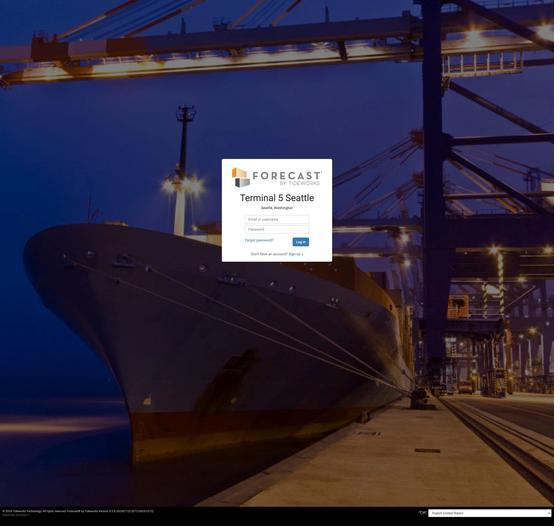 Task type: locate. For each thing, give the bounding box(es) containing it.
Email or username text field
[[245, 215, 310, 224]]



Task type: vqa. For each thing, say whether or not it's contained in the screenshot.
'Email or username' text box
yes



Task type: describe. For each thing, give the bounding box(es) containing it.
forecast® by tideworks image
[[232, 167, 322, 188]]

Password password field
[[245, 225, 310, 234]]



